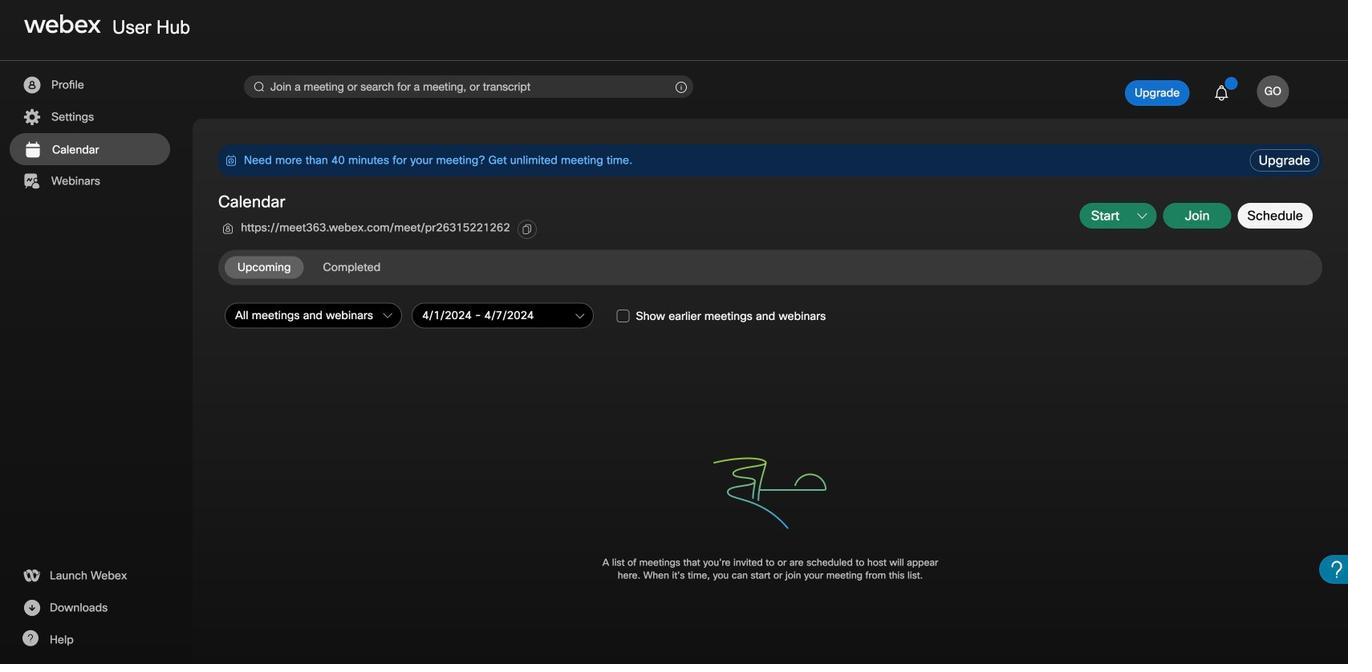 Task type: locate. For each thing, give the bounding box(es) containing it.
tab list
[[225, 256, 400, 279]]

mds webinar_filled image
[[22, 172, 42, 191]]

tab panel
[[218, 300, 1326, 626]]

mds webex helix filled image
[[22, 567, 41, 586]]

tab
[[225, 256, 304, 279], [310, 256, 393, 279]]

region
[[218, 144, 1247, 177]]

cisco webex image
[[24, 14, 101, 34]]

mds settings_filled image
[[22, 108, 42, 127]]

Join a meeting or search for a meeting, or transcript text field
[[244, 75, 693, 98]]

0 horizontal spatial tab
[[225, 256, 304, 279]]

1 tab from the left
[[225, 256, 304, 279]]

ng help active image
[[22, 631, 39, 647]]

1 horizontal spatial tab
[[310, 256, 393, 279]]



Task type: describe. For each thing, give the bounding box(es) containing it.
2 tab from the left
[[310, 256, 393, 279]]

mds meetings_filled image
[[22, 140, 43, 160]]

mds people circle_filled image
[[22, 75, 42, 95]]

mds message queing_bold image
[[225, 154, 238, 167]]

mds content download_filled image
[[22, 599, 42, 618]]

copy image
[[521, 224, 533, 235]]

start a meeting options image
[[1138, 212, 1147, 221]]



